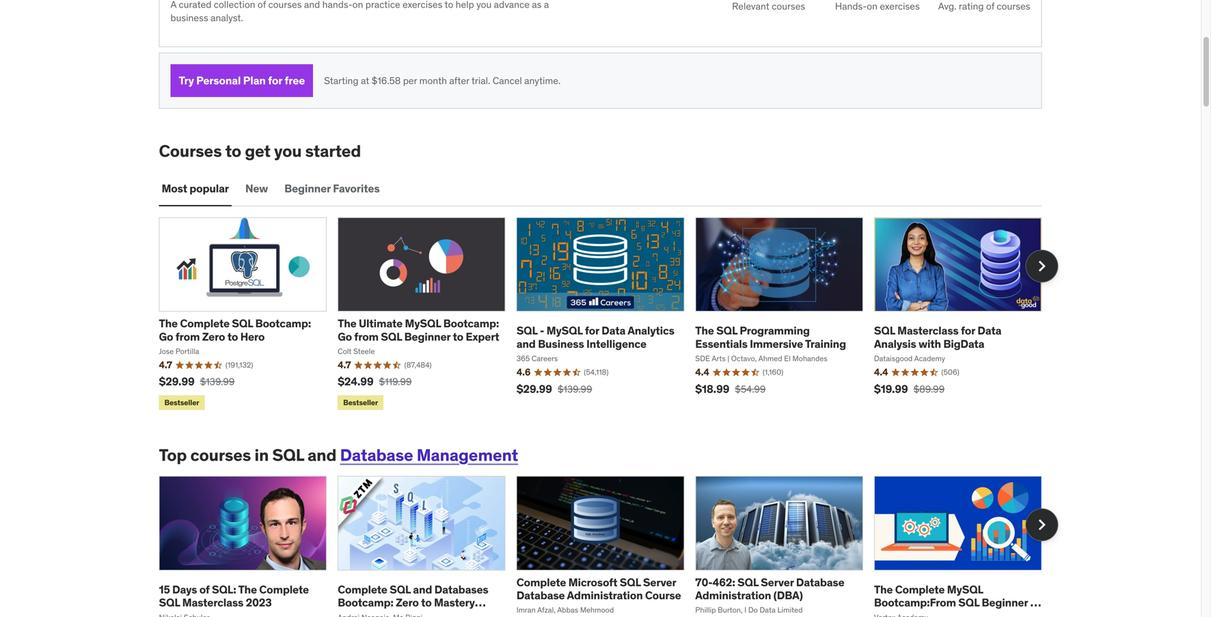 Task type: vqa. For each thing, say whether or not it's contained in the screenshot.
right Server
yes



Task type: locate. For each thing, give the bounding box(es) containing it.
course
[[645, 588, 681, 603]]

0 vertical spatial carousel element
[[159, 217, 1058, 413]]

2 horizontal spatial for
[[961, 324, 975, 338]]

15 days of sql: the complete sql masterclass 2023 link
[[159, 583, 309, 610]]

carousel element
[[159, 217, 1058, 413], [159, 476, 1058, 617]]

free
[[285, 74, 305, 88]]

exercises left avg. on the right of page
[[880, 0, 920, 12]]

1 server from the left
[[643, 575, 676, 589]]

try personal plan for free link
[[171, 64, 313, 97]]

from inside "the complete sql bootcamp: go from zero to hero"
[[175, 330, 200, 344]]

you
[[476, 0, 492, 11], [274, 141, 302, 161]]

1 go from the left
[[159, 330, 173, 344]]

data left analytics
[[602, 324, 626, 338]]

1 horizontal spatial from
[[354, 330, 379, 344]]

avg.
[[938, 0, 957, 12]]

0 horizontal spatial from
[[175, 330, 200, 344]]

1 horizontal spatial bootcamp:
[[338, 596, 393, 610]]

complete left microsoft
[[516, 575, 566, 589]]

help
[[456, 0, 474, 11]]

and
[[304, 0, 320, 11], [516, 337, 536, 351], [308, 445, 337, 465], [413, 583, 432, 597]]

the for beginner
[[338, 317, 356, 331]]

-
[[540, 324, 544, 338]]

the inside the complete mysql bootcamp:from sql beginner to expert-2023
[[874, 583, 893, 597]]

days
[[172, 583, 197, 597]]

1 horizontal spatial masterclass
[[897, 324, 959, 338]]

from inside the ultimate mysql bootcamp: go from sql beginner to expert
[[354, 330, 379, 344]]

1 horizontal spatial mysql
[[547, 324, 583, 338]]

administration left (dba)
[[695, 588, 771, 603]]

on
[[352, 0, 363, 11], [867, 0, 878, 12]]

masterclass
[[897, 324, 959, 338], [182, 596, 243, 610]]

server right "462:"
[[761, 575, 794, 589]]

2 from from the left
[[354, 330, 379, 344]]

courses to get you started
[[159, 141, 361, 161]]

database for 70-462: sql server database administration (dba)
[[796, 575, 844, 589]]

2023
[[246, 596, 272, 610], [912, 609, 938, 617]]

2 data from the left
[[978, 324, 1001, 338]]

database inside complete microsoft sql server database administration course
[[516, 588, 565, 603]]

a
[[171, 0, 176, 11]]

1 horizontal spatial of
[[258, 0, 266, 11]]

sql inside sql - mysql for data analytics and business intelligence
[[516, 324, 538, 338]]

2023 inside the complete mysql bootcamp:from sql beginner to expert-2023
[[912, 609, 938, 617]]

to inside the a curated collection of courses and hands-on practice exercises to help you advance as a business analyst.
[[445, 0, 453, 11]]

the inside "the complete sql bootcamp: go from zero to hero"
[[159, 317, 178, 331]]

next image
[[1031, 255, 1053, 277], [1031, 514, 1053, 536]]

1 vertical spatial masterclass
[[182, 596, 243, 610]]

per
[[403, 74, 417, 87]]

from for complete
[[175, 330, 200, 344]]

0 horizontal spatial masterclass
[[182, 596, 243, 610]]

0 vertical spatial you
[[476, 0, 492, 11]]

administration
[[567, 588, 643, 603], [695, 588, 771, 603]]

of left sql:
[[199, 583, 210, 597]]

rating
[[959, 0, 984, 12]]

1 horizontal spatial database
[[516, 588, 565, 603]]

the complete mysql bootcamp:from sql beginner to expert-2023
[[874, 583, 1041, 617]]

administration left course
[[567, 588, 643, 603]]

from
[[175, 330, 200, 344], [354, 330, 379, 344]]

courses
[[268, 0, 302, 11], [772, 0, 805, 12], [997, 0, 1030, 12], [190, 445, 251, 465]]

complete right sql:
[[259, 583, 309, 597]]

1 horizontal spatial on
[[867, 0, 878, 12]]

and left hands- at left top
[[304, 0, 320, 11]]

carousel element containing complete microsoft sql server database administration course
[[159, 476, 1058, 617]]

and left mastery
[[413, 583, 432, 597]]

as
[[532, 0, 542, 11]]

analysis
[[874, 337, 916, 351]]

the complete sql bootcamp: go from zero to hero link
[[159, 317, 311, 344]]

sql
[[232, 317, 253, 331], [516, 324, 538, 338], [716, 324, 737, 338], [874, 324, 895, 338], [381, 330, 402, 344], [272, 445, 304, 465], [620, 575, 641, 589], [737, 575, 759, 589], [390, 583, 411, 597], [159, 596, 180, 610], [958, 596, 979, 610]]

sql - mysql for data analytics and business intelligence link
[[516, 324, 674, 351]]

2 go from the left
[[338, 330, 352, 344]]

administration for 462:
[[695, 588, 771, 603]]

expert
[[466, 330, 499, 344]]

0 horizontal spatial exercises
[[403, 0, 442, 11]]

0 horizontal spatial database
[[340, 445, 413, 465]]

1 data from the left
[[602, 324, 626, 338]]

1 administration from the left
[[567, 588, 643, 603]]

complete inside "the complete sql bootcamp: go from zero to hero"
[[180, 317, 230, 331]]

1 horizontal spatial zero
[[396, 596, 419, 610]]

1 vertical spatial you
[[274, 141, 302, 161]]

essentials
[[695, 337, 748, 351]]

advance
[[494, 0, 530, 11]]

0 horizontal spatial of
[[199, 583, 210, 597]]

of for avg. rating of courses
[[986, 0, 994, 12]]

1 vertical spatial next image
[[1031, 514, 1053, 536]]

0 horizontal spatial 2023
[[246, 596, 272, 610]]

0 vertical spatial beginner
[[284, 181, 331, 195]]

server inside 70-462: sql server database administration (dba)
[[761, 575, 794, 589]]

the ultimate mysql bootcamp: go from sql beginner to expert link
[[338, 317, 499, 344]]

mysql
[[405, 317, 441, 331], [547, 324, 583, 338], [947, 583, 983, 597]]

sql inside 70-462: sql server database administration (dba)
[[737, 575, 759, 589]]

mysql inside sql - mysql for data analytics and business intelligence
[[547, 324, 583, 338]]

courses right rating
[[997, 0, 1030, 12]]

mastery
[[434, 596, 475, 610]]

exercises right practice
[[403, 0, 442, 11]]

data
[[602, 324, 626, 338], [978, 324, 1001, 338]]

1 horizontal spatial go
[[338, 330, 352, 344]]

courses right collection
[[268, 0, 302, 11]]

1 vertical spatial carousel element
[[159, 476, 1058, 617]]

0 horizontal spatial administration
[[567, 588, 643, 603]]

sql inside complete sql and databases bootcamp: zero to mastery [2023]
[[390, 583, 411, 597]]

for inside sql - mysql for data analytics and business intelligence
[[585, 324, 599, 338]]

[2023]
[[338, 609, 371, 617]]

1 from from the left
[[175, 330, 200, 344]]

you right get
[[274, 141, 302, 161]]

0 horizontal spatial beginner
[[284, 181, 331, 195]]

data right the with
[[978, 324, 1001, 338]]

zero left hero
[[202, 330, 225, 344]]

0 horizontal spatial you
[[274, 141, 302, 161]]

0 horizontal spatial server
[[643, 575, 676, 589]]

the
[[159, 317, 178, 331], [338, 317, 356, 331], [695, 324, 714, 338], [238, 583, 257, 597], [874, 583, 893, 597]]

business
[[538, 337, 584, 351]]

of for 15 days of sql: the complete sql masterclass 2023
[[199, 583, 210, 597]]

for right business
[[585, 324, 599, 338]]

databases
[[434, 583, 488, 597]]

0 vertical spatial next image
[[1031, 255, 1053, 277]]

for
[[268, 74, 282, 88], [585, 324, 599, 338], [961, 324, 975, 338]]

1 horizontal spatial data
[[978, 324, 1001, 338]]

0 vertical spatial masterclass
[[897, 324, 959, 338]]

you right help
[[476, 0, 492, 11]]

bootcamp: for to
[[443, 317, 499, 331]]

courses inside the a curated collection of courses and hands-on practice exercises to help you advance as a business analyst.
[[268, 0, 302, 11]]

exercises
[[403, 0, 442, 11], [880, 0, 920, 12]]

15 days of sql: the complete sql masterclass 2023
[[159, 583, 309, 610]]

0 horizontal spatial mysql
[[405, 317, 441, 331]]

sql inside "the complete sql bootcamp: go from zero to hero"
[[232, 317, 253, 331]]

go inside "the complete sql bootcamp: go from zero to hero"
[[159, 330, 173, 344]]

database
[[340, 445, 413, 465], [796, 575, 844, 589], [516, 588, 565, 603]]

1 exercises from the left
[[403, 0, 442, 11]]

sql masterclass for data analysis with bigdata
[[874, 324, 1001, 351]]

server left 70-
[[643, 575, 676, 589]]

2023 inside 15 days of sql: the complete sql masterclass 2023
[[246, 596, 272, 610]]

1 horizontal spatial server
[[761, 575, 794, 589]]

next image for the complete mysql bootcamp:from sql beginner to expert-2023
[[1031, 514, 1053, 536]]

mysql inside the complete mysql bootcamp:from sql beginner to expert-2023
[[947, 583, 983, 597]]

of right rating
[[986, 0, 994, 12]]

2 carousel element from the top
[[159, 476, 1058, 617]]

get
[[245, 141, 271, 161]]

database management link
[[340, 445, 518, 465]]

favorites
[[333, 181, 380, 195]]

go for the ultimate mysql bootcamp: go from sql beginner to expert
[[338, 330, 352, 344]]

the sql programming essentials immersive training link
[[695, 324, 846, 351]]

and right in
[[308, 445, 337, 465]]

data inside sql - mysql for data analytics and business intelligence
[[602, 324, 626, 338]]

the inside the ultimate mysql bootcamp: go from sql beginner to expert
[[338, 317, 356, 331]]

bootcamp:
[[255, 317, 311, 331], [443, 317, 499, 331], [338, 596, 393, 610]]

2 horizontal spatial bootcamp:
[[443, 317, 499, 331]]

1 horizontal spatial beginner
[[404, 330, 450, 344]]

2 next image from the top
[[1031, 514, 1053, 536]]

70-462: sql server database administration (dba) link
[[695, 575, 844, 603]]

0 horizontal spatial on
[[352, 0, 363, 11]]

0 horizontal spatial data
[[602, 324, 626, 338]]

mysql inside the ultimate mysql bootcamp: go from sql beginner to expert
[[405, 317, 441, 331]]

and inside sql - mysql for data analytics and business intelligence
[[516, 337, 536, 351]]

hands-on exercises
[[835, 0, 920, 12]]

administration inside complete microsoft sql server database administration course
[[567, 588, 643, 603]]

go for the complete sql bootcamp: go from zero to hero
[[159, 330, 173, 344]]

server inside complete microsoft sql server database administration course
[[643, 575, 676, 589]]

go inside the ultimate mysql bootcamp: go from sql beginner to expert
[[338, 330, 352, 344]]

2 horizontal spatial mysql
[[947, 583, 983, 597]]

top
[[159, 445, 187, 465]]

complete up expert- at the right bottom
[[895, 583, 945, 597]]

and left '-'
[[516, 337, 536, 351]]

zero left mastery
[[396, 596, 419, 610]]

0 vertical spatial zero
[[202, 330, 225, 344]]

2 horizontal spatial database
[[796, 575, 844, 589]]

database inside 70-462: sql server database administration (dba)
[[796, 575, 844, 589]]

microsoft
[[568, 575, 617, 589]]

exercises inside the a curated collection of courses and hands-on practice exercises to help you advance as a business analyst.
[[403, 0, 442, 11]]

1 horizontal spatial administration
[[695, 588, 771, 603]]

training
[[805, 337, 846, 351]]

for right the with
[[961, 324, 975, 338]]

1 horizontal spatial exercises
[[880, 0, 920, 12]]

sql inside the complete mysql bootcamp:from sql beginner to expert-2023
[[958, 596, 979, 610]]

2 administration from the left
[[695, 588, 771, 603]]

2 horizontal spatial of
[[986, 0, 994, 12]]

to inside complete sql and databases bootcamp: zero to mastery [2023]
[[421, 596, 432, 610]]

1 horizontal spatial 2023
[[912, 609, 938, 617]]

new
[[245, 181, 268, 195]]

to inside the complete mysql bootcamp:from sql beginner to expert-2023
[[1030, 596, 1041, 610]]

1 next image from the top
[[1031, 255, 1053, 277]]

after
[[449, 74, 469, 87]]

of
[[258, 0, 266, 11], [986, 0, 994, 12], [199, 583, 210, 597]]

complete left hero
[[180, 317, 230, 331]]

data inside sql masterclass for data analysis with bigdata
[[978, 324, 1001, 338]]

sql - mysql for data analytics and business intelligence
[[516, 324, 674, 351]]

in
[[254, 445, 269, 465]]

mysql for bootcamp:from
[[947, 583, 983, 597]]

2 horizontal spatial beginner
[[982, 596, 1028, 610]]

bootcamp: inside "the complete sql bootcamp: go from zero to hero"
[[255, 317, 311, 331]]

bootcamp: for hero
[[255, 317, 311, 331]]

1 vertical spatial beginner
[[404, 330, 450, 344]]

of right collection
[[258, 0, 266, 11]]

0 horizontal spatial for
[[268, 74, 282, 88]]

try personal plan for free
[[179, 74, 305, 88]]

the complete sql bootcamp: go from zero to hero
[[159, 317, 311, 344]]

to
[[445, 0, 453, 11], [225, 141, 241, 161], [227, 330, 238, 344], [453, 330, 463, 344], [421, 596, 432, 610], [1030, 596, 1041, 610]]

0 horizontal spatial go
[[159, 330, 173, 344]]

administration inside 70-462: sql server database administration (dba)
[[695, 588, 771, 603]]

0 horizontal spatial zero
[[202, 330, 225, 344]]

bootcamp: inside the ultimate mysql bootcamp: go from sql beginner to expert
[[443, 317, 499, 331]]

beginner favorites button
[[282, 172, 382, 205]]

server for (dba)
[[761, 575, 794, 589]]

1 horizontal spatial you
[[476, 0, 492, 11]]

2023 for masterclass
[[246, 596, 272, 610]]

1 on from the left
[[352, 0, 363, 11]]

of inside 15 days of sql: the complete sql masterclass 2023
[[199, 583, 210, 597]]

complete up [2023]
[[338, 583, 387, 597]]

administration for microsoft
[[567, 588, 643, 603]]

try
[[179, 74, 194, 88]]

1 vertical spatial zero
[[396, 596, 419, 610]]

zero
[[202, 330, 225, 344], [396, 596, 419, 610]]

from for ultimate
[[354, 330, 379, 344]]

analyst.
[[211, 12, 243, 24]]

1 horizontal spatial for
[[585, 324, 599, 338]]

2 server from the left
[[761, 575, 794, 589]]

2 vertical spatial beginner
[[982, 596, 1028, 610]]

for left free
[[268, 74, 282, 88]]

1 carousel element from the top
[[159, 217, 1058, 413]]

beginner inside the complete mysql bootcamp:from sql beginner to expert-2023
[[982, 596, 1028, 610]]

0 horizontal spatial bootcamp:
[[255, 317, 311, 331]]



Task type: describe. For each thing, give the bounding box(es) containing it.
for for mysql
[[585, 324, 599, 338]]

462:
[[713, 575, 735, 589]]

relevant
[[732, 0, 769, 12]]

to inside the ultimate mysql bootcamp: go from sql beginner to expert
[[453, 330, 463, 344]]

programming
[[740, 324, 810, 338]]

carousel element containing the complete sql bootcamp: go from zero to hero
[[159, 217, 1058, 413]]

complete inside complete microsoft sql server database administration course
[[516, 575, 566, 589]]

70-462: sql server database administration (dba)
[[695, 575, 844, 603]]

zero inside complete sql and databases bootcamp: zero to mastery [2023]
[[396, 596, 419, 610]]

hands-
[[835, 0, 867, 12]]

ultimate
[[359, 317, 403, 331]]

you inside the a curated collection of courses and hands-on practice exercises to help you advance as a business analyst.
[[476, 0, 492, 11]]

the sql programming essentials immersive training
[[695, 324, 846, 351]]

and inside the a curated collection of courses and hands-on practice exercises to help you advance as a business analyst.
[[304, 0, 320, 11]]

for for plan
[[268, 74, 282, 88]]

$16.58
[[372, 74, 401, 87]]

bootcamp: inside complete sql and databases bootcamp: zero to mastery [2023]
[[338, 596, 393, 610]]

anytime.
[[524, 74, 561, 87]]

complete sql and databases bootcamp: zero to mastery [2023]
[[338, 583, 488, 617]]

cancel
[[493, 74, 522, 87]]

bigdata
[[943, 337, 984, 351]]

with
[[919, 337, 941, 351]]

the inside 15 days of sql: the complete sql masterclass 2023
[[238, 583, 257, 597]]

hero
[[240, 330, 265, 344]]

and inside complete sql and databases bootcamp: zero to mastery [2023]
[[413, 583, 432, 597]]

zero inside "the complete sql bootcamp: go from zero to hero"
[[202, 330, 225, 344]]

complete inside complete sql and databases bootcamp: zero to mastery [2023]
[[338, 583, 387, 597]]

at
[[361, 74, 369, 87]]

courses left in
[[190, 445, 251, 465]]

2 on from the left
[[867, 0, 878, 12]]

server for course
[[643, 575, 676, 589]]

masterclass inside 15 days of sql: the complete sql masterclass 2023
[[182, 596, 243, 610]]

bootcamp:from
[[874, 596, 956, 610]]

of inside the a curated collection of courses and hands-on practice exercises to help you advance as a business analyst.
[[258, 0, 266, 11]]

relevant courses
[[732, 0, 805, 12]]

starting
[[324, 74, 359, 87]]

management
[[417, 445, 518, 465]]

2023 for expert-
[[912, 609, 938, 617]]

avg. rating of courses
[[938, 0, 1030, 12]]

the ultimate mysql bootcamp: go from sql beginner to expert
[[338, 317, 499, 344]]

next image for sql masterclass for data analysis with bigdata
[[1031, 255, 1053, 277]]

sql inside the ultimate mysql bootcamp: go from sql beginner to expert
[[381, 330, 402, 344]]

complete inside 15 days of sql: the complete sql masterclass 2023
[[259, 583, 309, 597]]

beginner favorites
[[284, 181, 380, 195]]

immersive
[[750, 337, 803, 351]]

sql inside 15 days of sql: the complete sql masterclass 2023
[[159, 596, 180, 610]]

beginner inside the ultimate mysql bootcamp: go from sql beginner to expert
[[404, 330, 450, 344]]

complete microsoft sql server database administration course link
[[516, 575, 681, 603]]

started
[[305, 141, 361, 161]]

curated
[[179, 0, 211, 11]]

collection
[[214, 0, 255, 11]]

complete sql and databases bootcamp: zero to mastery [2023] link
[[338, 583, 488, 617]]

new button
[[243, 172, 271, 205]]

analytics
[[628, 324, 674, 338]]

beginner inside beginner favorites button
[[284, 181, 331, 195]]

70-
[[695, 575, 713, 589]]

complete microsoft sql server database administration course
[[516, 575, 681, 603]]

masterclass inside sql masterclass for data analysis with bigdata
[[897, 324, 959, 338]]

a curated collection of courses and hands-on practice exercises to help you advance as a business analyst.
[[171, 0, 549, 24]]

personal
[[196, 74, 241, 88]]

plan
[[243, 74, 266, 88]]

month
[[419, 74, 447, 87]]

sql masterclass for data analysis with bigdata link
[[874, 324, 1001, 351]]

to inside "the complete sql bootcamp: go from zero to hero"
[[227, 330, 238, 344]]

top courses in sql and database management
[[159, 445, 518, 465]]

trial.
[[471, 74, 490, 87]]

popular
[[189, 181, 229, 195]]

the for to
[[159, 317, 178, 331]]

mysql for bootcamp:
[[405, 317, 441, 331]]

for inside sql masterclass for data analysis with bigdata
[[961, 324, 975, 338]]

courses
[[159, 141, 222, 161]]

the inside the sql programming essentials immersive training
[[695, 324, 714, 338]]

sql inside sql masterclass for data analysis with bigdata
[[874, 324, 895, 338]]

database for complete microsoft sql server database administration course
[[516, 588, 565, 603]]

a
[[544, 0, 549, 11]]

courses right relevant
[[772, 0, 805, 12]]

starting at $16.58 per month after trial. cancel anytime.
[[324, 74, 561, 87]]

(dba)
[[773, 588, 803, 603]]

sql inside the sql programming essentials immersive training
[[716, 324, 737, 338]]

most popular
[[162, 181, 229, 195]]

sql inside complete microsoft sql server database administration course
[[620, 575, 641, 589]]

hands-
[[322, 0, 352, 11]]

15
[[159, 583, 170, 597]]

complete inside the complete mysql bootcamp:from sql beginner to expert-2023
[[895, 583, 945, 597]]

the for expert-
[[874, 583, 893, 597]]

sql:
[[212, 583, 236, 597]]

intelligence
[[586, 337, 647, 351]]

most popular button
[[159, 172, 232, 205]]

mysql for for
[[547, 324, 583, 338]]

2 exercises from the left
[[880, 0, 920, 12]]

business
[[171, 12, 208, 24]]

the complete mysql bootcamp:from sql beginner to expert-2023 link
[[874, 583, 1041, 617]]

most
[[162, 181, 187, 195]]

expert-
[[874, 609, 912, 617]]

practice
[[365, 0, 400, 11]]

on inside the a curated collection of courses and hands-on practice exercises to help you advance as a business analyst.
[[352, 0, 363, 11]]



